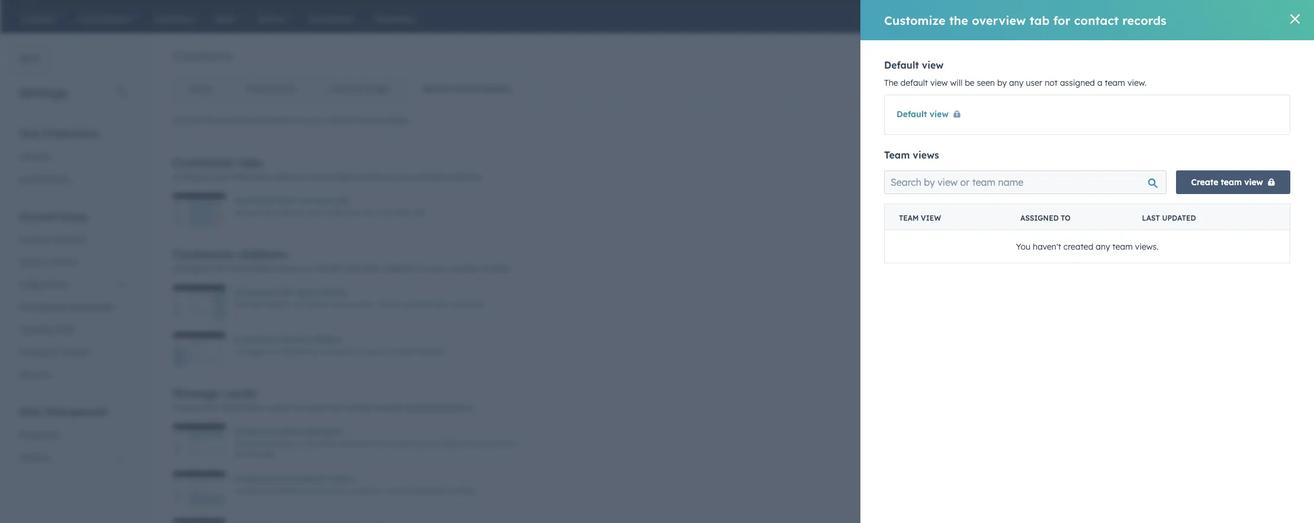 Task type: vqa. For each thing, say whether or not it's contained in the screenshot.
[object Object] complete Progress Bar
no



Task type: describe. For each thing, give the bounding box(es) containing it.
default inside button
[[897, 109, 927, 120]]

team for team view
[[899, 214, 919, 223]]

general
[[19, 152, 49, 162]]

customize for customize the right sidebar the right sidebar can display associations, charts, attached files, and more.
[[233, 287, 276, 298]]

associations.
[[424, 403, 475, 414]]

by
[[998, 78, 1007, 88]]

customize tabs configure the information shown in the middle column of your contacts records.
[[172, 155, 484, 182]]

1 horizontal spatial contacts
[[172, 47, 233, 65]]

on inside customize sidebars configure the information shown on the left and right sidebars of your contact records.
[[303, 264, 313, 274]]

security link
[[12, 364, 133, 386]]

5 menu item from the left
[[1217, 0, 1239, 3]]

0 horizontal spatial left
[[295, 335, 308, 345]]

and right 'layout'
[[244, 115, 259, 126]]

customize sidebars configure the information shown on the left and right sidebars of your contact records.
[[172, 247, 512, 274]]

preferences
[[44, 128, 99, 140]]

search image
[[1290, 15, 1298, 23]]

choose inside customize association tables choose the information shown for contacts in contact association tables.
[[233, 487, 258, 496]]

team inside button
[[1221, 177, 1242, 188]]

objects
[[19, 453, 49, 463]]

0 vertical spatial default view
[[884, 59, 944, 71]]

account for account setup
[[19, 211, 57, 223]]

privacy & consent link
[[12, 341, 133, 364]]

contacts inside customize tabs configure the information shown in the middle column of your contacts records.
[[417, 172, 451, 182]]

last updated
[[1142, 214, 1196, 223]]

left inside customize sidebars configure the information shown on the left and right sidebars of your contact records.
[[330, 264, 343, 274]]

properties link
[[12, 424, 133, 447]]

control
[[172, 115, 201, 126]]

information inside customize association tables choose the information shown for contacts in contact association tables.
[[273, 487, 312, 496]]

want for sidebar
[[336, 348, 353, 357]]

assigned
[[1021, 214, 1059, 223]]

integrations button
[[12, 274, 133, 296]]

to
[[1061, 214, 1071, 223]]

view inside dialog
[[921, 214, 941, 223]]

records inside dialog
[[1123, 13, 1167, 28]]

search button
[[1284, 9, 1304, 29]]

for inside dialog
[[1054, 13, 1071, 28]]

1 vertical spatial sidebar
[[265, 300, 290, 309]]

contacts inside customize association tables choose the information shown for contacts in contact association tables.
[[349, 487, 378, 496]]

4 menu item from the left
[[1200, 0, 1217, 3]]

1 menu item from the left
[[1062, 0, 1125, 3]]

2 vertical spatial team
[[1113, 241, 1133, 252]]

1 vertical spatial any
[[1096, 241, 1111, 252]]

be
[[965, 78, 975, 88]]

users & teams
[[19, 257, 76, 268]]

data management
[[19, 406, 108, 418]]

0 horizontal spatial setup
[[60, 211, 88, 223]]

marketplace downloads link
[[12, 296, 133, 319]]

consent
[[58, 347, 90, 358]]

cards inside customize the overview tab choose the cards you want to show on your overview tab.
[[273, 209, 291, 217]]

records inside manage cards choose the information shown on cards for contact records and associations.
[[375, 403, 404, 414]]

tabs
[[238, 155, 263, 170]]

your
[[19, 128, 41, 140]]

general link
[[12, 146, 133, 168]]

your inside customize tabs configure the information shown in the middle column of your contacts records.
[[397, 172, 414, 182]]

not
[[1045, 78, 1058, 88]]

the inside dialog
[[884, 78, 898, 88]]

page.
[[257, 450, 276, 459]]

you
[[1016, 241, 1031, 252]]

views
[[913, 149, 940, 161]]

0 horizontal spatial sidebars
[[238, 247, 288, 262]]

shown for cards
[[267, 403, 292, 414]]

of inside customize data highlights the data highlights card shows important stats about your contacts at the top of the record page.
[[498, 440, 505, 448]]

default view inside button
[[897, 109, 949, 120]]

and inside manage cards choose the information shown on cards for contact records and associations.
[[407, 403, 422, 414]]

view up default
[[922, 59, 944, 71]]

configure inside customize the left sidebar configure the information you want to show on the left sidebar.
[[233, 348, 266, 357]]

marketplace
[[19, 302, 67, 313]]

account setup element
[[12, 210, 133, 386]]

0 vertical spatial any
[[1010, 78, 1024, 88]]

customize the left sidebar button
[[233, 333, 342, 347]]

your left contact
[[304, 115, 322, 126]]

a
[[1098, 78, 1103, 88]]

0 horizontal spatial association
[[279, 474, 326, 485]]

configure for sidebars
[[172, 264, 211, 274]]

for inside manage cards choose the information shown on cards for contact records and associations.
[[330, 403, 341, 414]]

close image
[[1291, 14, 1300, 24]]

customize the overview tab for contact records dialog
[[861, 0, 1315, 524]]

associations link
[[229, 75, 312, 103]]

customize for customize data highlights the data highlights card shows important stats about your contacts at the top of the record page.
[[233, 427, 276, 437]]

setup link
[[173, 75, 229, 103]]

more.
[[467, 300, 486, 309]]

customize for customize the overview tab for contact records
[[884, 13, 946, 28]]

2 horizontal spatial left
[[406, 348, 417, 357]]

contact
[[324, 115, 355, 126]]

back
[[20, 53, 40, 63]]

customize data highlights button
[[233, 425, 342, 439]]

contact inside customize association tables choose the information shown for contacts in contact association tables.
[[388, 487, 413, 496]]

notifications
[[19, 174, 70, 185]]

card
[[300, 440, 315, 448]]

manage
[[172, 386, 220, 401]]

information for cards
[[219, 403, 264, 414]]

teams
[[51, 257, 76, 268]]

model
[[1217, 84, 1243, 94]]

show for sidebar
[[364, 348, 381, 357]]

customize for customize the left sidebar configure the information you want to show on the left sidebar.
[[233, 335, 276, 345]]

contact inside customize sidebars configure the information shown on the left and right sidebars of your contact records.
[[449, 264, 478, 274]]

contact inside dialog
[[1074, 13, 1119, 28]]

shown inside customize association tables choose the information shown for contacts in contact association tables.
[[314, 487, 335, 496]]

at
[[463, 440, 470, 448]]

customize data highlights the data highlights card shows important stats about your contacts at the top of the record page.
[[233, 427, 518, 459]]

layout
[[218, 115, 242, 126]]

privacy & consent
[[19, 347, 90, 358]]

of inside customize sidebars configure the information shown on the left and right sidebars of your contact records.
[[419, 264, 427, 274]]

choose inside customize the overview tab choose the cards you want to show on your overview tab.
[[233, 209, 258, 217]]

customize the overview tab for contact records
[[884, 13, 1167, 28]]

and inside customize the right sidebar the right sidebar can display associations, charts, attached files, and more.
[[452, 300, 465, 309]]

1 vertical spatial data
[[279, 427, 298, 437]]

notifications link
[[12, 168, 133, 191]]

want for tab
[[308, 209, 324, 217]]

view contacts in the data model overview link
[[1108, 76, 1296, 103]]

0 horizontal spatial right
[[247, 300, 263, 309]]

users
[[19, 257, 41, 268]]

objects button
[[12, 447, 133, 469]]

3 menu item from the left
[[1177, 0, 1200, 3]]

on inside customize the overview tab choose the cards you want to show on your overview tab.
[[354, 209, 363, 217]]

integrations
[[19, 280, 67, 290]]

tab.
[[414, 209, 427, 217]]

charts,
[[378, 300, 401, 309]]

tracking code
[[19, 325, 75, 335]]

the inside dialog
[[950, 13, 969, 28]]

last
[[1142, 214, 1160, 223]]

will
[[951, 78, 963, 88]]

created
[[1064, 241, 1094, 252]]

your inside customize the overview tab choose the cards you want to show on your overview tab.
[[365, 209, 380, 217]]

view inside default view button
[[930, 109, 949, 120]]

user
[[1026, 78, 1043, 88]]

0 vertical spatial in
[[1169, 84, 1177, 94]]

customize association tables button
[[233, 472, 354, 486]]

downloads
[[70, 302, 113, 313]]

record customization link
[[405, 75, 529, 103]]

the inside manage cards choose the information shown on cards for contact records and associations.
[[204, 403, 216, 414]]

the inside customize data highlights the data highlights card shows important stats about your contacts at the top of the record page.
[[233, 440, 245, 448]]

to for tab
[[326, 209, 333, 217]]

shows
[[317, 440, 337, 448]]

1 vertical spatial sidebars
[[383, 264, 416, 274]]

lifecycle stage
[[329, 84, 389, 94]]

customize the overview tab choose the cards you want to show on your overview tab.
[[233, 195, 427, 217]]

about
[[394, 440, 413, 448]]

assigned
[[1060, 78, 1095, 88]]

assigned to
[[1021, 214, 1071, 223]]

can
[[292, 300, 304, 309]]

team view
[[899, 214, 941, 223]]

1 vertical spatial association
[[415, 487, 454, 496]]

column
[[356, 172, 384, 182]]

associations,
[[332, 300, 376, 309]]

tables
[[329, 474, 354, 485]]

in inside customize association tables choose the information shown for contacts in contact association tables.
[[380, 487, 386, 496]]

record
[[422, 84, 451, 94]]

1 vertical spatial cards
[[224, 386, 257, 401]]

view.
[[1128, 78, 1147, 88]]

pages.
[[385, 115, 411, 126]]

record customization
[[422, 84, 512, 94]]



Task type: locate. For each thing, give the bounding box(es) containing it.
0 vertical spatial sidebar
[[317, 287, 349, 298]]

stats
[[375, 440, 392, 448]]

your right about
[[415, 440, 430, 448]]

to down middle
[[326, 209, 333, 217]]

you down customize the left sidebar button
[[322, 348, 334, 357]]

left
[[330, 264, 343, 274], [295, 335, 308, 345], [406, 348, 417, 357]]

1 vertical spatial right
[[295, 287, 315, 298]]

1 vertical spatial tab
[[335, 195, 349, 206]]

shown inside manage cards choose the information shown on cards for contact records and associations.
[[267, 403, 292, 414]]

0 vertical spatial left
[[330, 264, 343, 274]]

0 vertical spatial records.
[[453, 172, 484, 182]]

2 vertical spatial choose
[[233, 487, 258, 496]]

1 horizontal spatial view
[[1108, 84, 1128, 94]]

contacts down tables at the left bottom of the page
[[349, 487, 378, 496]]

setup up account defaults link
[[60, 211, 88, 223]]

choose down manage
[[172, 403, 201, 414]]

account up users
[[19, 235, 51, 245]]

1 vertical spatial the
[[233, 300, 245, 309]]

information inside customize the left sidebar configure the information you want to show on the left sidebar.
[[281, 348, 320, 357]]

on inside customize the left sidebar configure the information you want to show on the left sidebar.
[[383, 348, 391, 357]]

setup up control at the left top
[[190, 84, 212, 94]]

data management element
[[12, 406, 133, 524]]

records. inside customize tabs configure the information shown in the middle column of your contacts records.
[[453, 172, 484, 182]]

contacts down objects
[[26, 475, 61, 486]]

0 vertical spatial records
[[1123, 13, 1167, 28]]

on inside manage cards choose the information shown on cards for contact records and associations.
[[294, 403, 304, 414]]

code
[[54, 325, 75, 335]]

0 vertical spatial &
[[43, 257, 49, 268]]

0 horizontal spatial highlights
[[265, 440, 298, 448]]

1 vertical spatial record
[[233, 450, 255, 459]]

want down associations,
[[336, 348, 353, 357]]

and inside customize sidebars configure the information shown on the left and right sidebars of your contact records.
[[345, 264, 360, 274]]

&
[[43, 257, 49, 268], [50, 347, 56, 358]]

default view button
[[897, 108, 966, 123]]

1 horizontal spatial &
[[50, 347, 56, 358]]

sidebar
[[317, 287, 349, 298], [265, 300, 290, 309], [311, 335, 342, 345]]

on down column
[[354, 209, 363, 217]]

association
[[279, 474, 326, 485], [415, 487, 454, 496]]

you inside customize the left sidebar configure the information you want to show on the left sidebar.
[[322, 348, 334, 357]]

2 horizontal spatial cards
[[306, 403, 328, 414]]

information for tabs
[[228, 172, 274, 182]]

2 account from the top
[[19, 235, 51, 245]]

to inside customize the left sidebar configure the information you want to show on the left sidebar.
[[355, 348, 362, 357]]

contact
[[1074, 13, 1119, 28], [449, 264, 478, 274], [343, 403, 373, 414], [388, 487, 413, 496]]

1 vertical spatial in
[[303, 172, 310, 182]]

1 vertical spatial choose
[[172, 403, 201, 414]]

& for users
[[43, 257, 49, 268]]

1 horizontal spatial highlights
[[301, 427, 342, 437]]

views.
[[1136, 241, 1159, 252]]

1 vertical spatial contacts
[[26, 475, 61, 486]]

0 vertical spatial the
[[884, 78, 898, 88]]

team right create
[[1221, 177, 1242, 188]]

1 vertical spatial setup
[[60, 211, 88, 223]]

record inside customize data highlights the data highlights card shows important stats about your contacts at the top of the record page.
[[233, 450, 255, 459]]

records. inside customize sidebars configure the information shown on the left and right sidebars of your contact records.
[[481, 264, 512, 274]]

of up attached
[[419, 264, 427, 274]]

0 horizontal spatial to
[[326, 209, 333, 217]]

0 vertical spatial cards
[[273, 209, 291, 217]]

choose down page.
[[233, 487, 258, 496]]

view contacts in the data model overview
[[1108, 84, 1283, 94]]

association left tables.
[[415, 487, 454, 496]]

data for highlights
[[247, 440, 263, 448]]

sidebar for left
[[311, 335, 342, 345]]

Search HubSpot search field
[[1148, 9, 1293, 29]]

customize the right sidebar button
[[233, 286, 349, 300]]

shown inside customize sidebars configure the information shown on the left and right sidebars of your contact records.
[[276, 264, 301, 274]]

information down tabs
[[228, 172, 274, 182]]

tab for the
[[335, 195, 349, 206]]

information down manage
[[219, 403, 264, 414]]

team views
[[884, 149, 940, 161]]

0 vertical spatial data
[[1195, 84, 1214, 94]]

0 horizontal spatial record
[[233, 450, 255, 459]]

right inside customize sidebars configure the information shown on the left and right sidebars of your contact records.
[[362, 264, 381, 274]]

your down column
[[365, 209, 380, 217]]

navigation containing setup
[[172, 74, 529, 104]]

information
[[228, 172, 274, 182], [228, 264, 274, 274], [281, 348, 320, 357], [219, 403, 264, 414], [273, 487, 312, 496]]

2 horizontal spatial data
[[1195, 84, 1214, 94]]

shown up the customize the overview tab button
[[276, 172, 301, 182]]

contacts inside the data management element
[[26, 475, 61, 486]]

choose inside manage cards choose the information shown on cards for contact records and associations.
[[172, 403, 201, 414]]

haven't
[[1033, 241, 1062, 252]]

1 vertical spatial view
[[921, 214, 941, 223]]

2 vertical spatial sidebar
[[311, 335, 342, 345]]

data
[[19, 406, 42, 418]]

configure inside customize sidebars configure the information shown on the left and right sidebars of your contact records.
[[172, 264, 211, 274]]

you for left
[[322, 348, 334, 357]]

seen
[[977, 78, 995, 88]]

shown up customize data highlights button
[[267, 403, 292, 414]]

account for account defaults
[[19, 235, 51, 245]]

show
[[335, 209, 352, 217], [364, 348, 381, 357]]

back link
[[0, 47, 48, 70]]

0 horizontal spatial data
[[247, 440, 263, 448]]

1 horizontal spatial want
[[336, 348, 353, 357]]

tab for contact
[[1030, 13, 1050, 28]]

default view up default
[[884, 59, 944, 71]]

data for model
[[1195, 84, 1214, 94]]

attached
[[403, 300, 433, 309]]

customize for customize tabs configure the information shown in the middle column of your contacts records.
[[172, 155, 234, 170]]

2 vertical spatial in
[[380, 487, 386, 496]]

customize inside customize the overview tab choose the cards you want to show on your overview tab.
[[233, 195, 276, 206]]

0 vertical spatial you
[[293, 209, 306, 217]]

1 vertical spatial configure
[[172, 264, 211, 274]]

you down the customize the overview tab button
[[293, 209, 306, 217]]

customize for customize sidebars configure the information shown on the left and right sidebars of your contact records.
[[172, 247, 234, 262]]

tab inside customize the overview tab choose the cards you want to show on your overview tab.
[[335, 195, 349, 206]]

customize the right sidebar the right sidebar can display associations, charts, attached files, and more.
[[233, 287, 486, 309]]

and up customize the right sidebar the right sidebar can display associations, charts, attached files, and more.
[[345, 264, 360, 274]]

your right column
[[397, 172, 414, 182]]

customize inside customize the left sidebar configure the information you want to show on the left sidebar.
[[233, 335, 276, 345]]

customize the overview tab button
[[233, 194, 349, 208]]

record left page.
[[233, 450, 255, 459]]

information for sidebars
[[228, 264, 274, 274]]

information down customize association tables button
[[273, 487, 312, 496]]

0 horizontal spatial show
[[335, 209, 352, 217]]

your preferences element
[[12, 127, 133, 191]]

and right 'files,'
[[452, 300, 465, 309]]

contacts left at on the left bottom of page
[[432, 440, 461, 448]]

the inside customize the right sidebar the right sidebar can display associations, charts, attached files, and more.
[[279, 287, 292, 298]]

account up 'account defaults'
[[19, 211, 57, 223]]

1 vertical spatial highlights
[[265, 440, 298, 448]]

0 vertical spatial choose
[[233, 209, 258, 217]]

0 vertical spatial setup
[[190, 84, 212, 94]]

0 horizontal spatial tab
[[335, 195, 349, 206]]

customize inside customize sidebars configure the information shown on the left and right sidebars of your contact records.
[[172, 247, 234, 262]]

view inside create team view button
[[1245, 177, 1264, 188]]

default up default
[[884, 59, 919, 71]]

users & teams link
[[12, 251, 133, 274]]

associations
[[246, 84, 295, 94]]

create team view
[[1192, 177, 1264, 188]]

2 horizontal spatial in
[[1169, 84, 1177, 94]]

tables.
[[456, 487, 478, 496]]

record
[[357, 115, 382, 126], [233, 450, 255, 459]]

1 vertical spatial records.
[[481, 264, 512, 274]]

of right column
[[387, 172, 395, 182]]

to inside customize the overview tab choose the cards you want to show on your overview tab.
[[326, 209, 333, 217]]

1 horizontal spatial records
[[1123, 13, 1167, 28]]

sidebars
[[238, 247, 288, 262], [383, 264, 416, 274]]

manage cards choose the information shown on cards for contact records and associations.
[[172, 386, 475, 414]]

data down manage cards choose the information shown on cards for contact records and associations.
[[279, 427, 298, 437]]

1 vertical spatial for
[[330, 403, 341, 414]]

1 vertical spatial you
[[322, 348, 334, 357]]

of inside customize tabs configure the information shown in the middle column of your contacts records.
[[387, 172, 395, 182]]

show down middle
[[335, 209, 352, 217]]

highlights up shows
[[301, 427, 342, 437]]

Search by view or team name search field
[[884, 171, 1167, 194]]

navigation
[[172, 74, 529, 104]]

customize inside customize the right sidebar the right sidebar can display associations, charts, attached files, and more.
[[233, 287, 276, 298]]

menu
[[1062, 0, 1300, 3]]

and left associations.
[[407, 403, 422, 414]]

information inside customize tabs configure the information shown in the middle column of your contacts records.
[[228, 172, 274, 182]]

0 vertical spatial right
[[362, 264, 381, 274]]

show inside customize the overview tab choose the cards you want to show on your overview tab.
[[335, 209, 352, 217]]

0 horizontal spatial in
[[303, 172, 310, 182]]

choose
[[233, 209, 258, 217], [172, 403, 201, 414], [233, 487, 258, 496]]

2 vertical spatial cards
[[306, 403, 328, 414]]

to down associations,
[[355, 348, 362, 357]]

tab inside dialog
[[1030, 13, 1050, 28]]

0 vertical spatial configure
[[172, 172, 211, 182]]

contacts link
[[12, 469, 133, 492]]

setup
[[190, 84, 212, 94], [60, 211, 88, 223]]

tracking code link
[[12, 319, 133, 341]]

sidebar up display at the bottom left of the page
[[317, 287, 349, 298]]

left left sidebar.
[[406, 348, 417, 357]]

1 horizontal spatial association
[[415, 487, 454, 496]]

2 menu item from the left
[[1150, 0, 1177, 3]]

sidebars up charts,
[[383, 264, 416, 274]]

show inside customize the left sidebar configure the information you want to show on the left sidebar.
[[364, 348, 381, 357]]

the inside customize association tables choose the information shown for contacts in contact association tables.
[[260, 487, 271, 496]]

1 horizontal spatial in
[[380, 487, 386, 496]]

cards up 'card'
[[306, 403, 328, 414]]

cards right manage
[[224, 386, 257, 401]]

content
[[262, 115, 292, 126]]

0 vertical spatial record
[[357, 115, 382, 126]]

data up page.
[[247, 440, 263, 448]]

1 vertical spatial records
[[375, 403, 404, 414]]

overview inside customize the overview tab for contact records dialog
[[972, 13, 1026, 28]]

0 vertical spatial to
[[326, 209, 333, 217]]

right
[[362, 264, 381, 274], [295, 287, 315, 298], [247, 300, 263, 309]]

your inside customize sidebars configure the information shown on the left and right sidebars of your contact records.
[[429, 264, 446, 274]]

team
[[1105, 78, 1126, 88], [1221, 177, 1242, 188], [1113, 241, 1133, 252]]

1 vertical spatial default
[[897, 109, 927, 120]]

want inside customize the left sidebar configure the information you want to show on the left sidebar.
[[336, 348, 353, 357]]

on up the customize the right sidebar button
[[303, 264, 313, 274]]

records
[[1123, 13, 1167, 28], [375, 403, 404, 414]]

2 vertical spatial left
[[406, 348, 417, 357]]

0 vertical spatial association
[[279, 474, 326, 485]]

customize the left sidebar configure the information you want to show on the left sidebar.
[[233, 335, 445, 357]]

information down customize the left sidebar button
[[281, 348, 320, 357]]

1 horizontal spatial you
[[322, 348, 334, 357]]

account setup
[[19, 211, 88, 223]]

information inside manage cards choose the information shown on cards for contact records and associations.
[[219, 403, 264, 414]]

information up the customize the right sidebar button
[[228, 264, 274, 274]]

0 horizontal spatial any
[[1010, 78, 1024, 88]]

sidebar inside customize the left sidebar configure the information you want to show on the left sidebar.
[[311, 335, 342, 345]]

you haven't created any team views.
[[1016, 241, 1159, 252]]

& right users
[[43, 257, 49, 268]]

& inside users & teams "link"
[[43, 257, 49, 268]]

1 vertical spatial &
[[50, 347, 56, 358]]

configure for tabs
[[172, 172, 211, 182]]

1 vertical spatial team
[[1221, 177, 1242, 188]]

& inside the "privacy & consent" link
[[50, 347, 56, 358]]

for inside customize association tables choose the information shown for contacts in contact association tables.
[[337, 487, 347, 496]]

0 horizontal spatial view
[[921, 214, 941, 223]]

right up customize the right sidebar the right sidebar can display associations, charts, attached files, and more.
[[362, 264, 381, 274]]

configure inside customize tabs configure the information shown in the middle column of your contacts records.
[[172, 172, 211, 182]]

sidebar for right
[[317, 287, 349, 298]]

record left "pages."
[[357, 115, 382, 126]]

want down the customize the overview tab button
[[308, 209, 324, 217]]

management
[[45, 406, 108, 418]]

create team view button
[[1177, 171, 1291, 194]]

view right create
[[1245, 177, 1264, 188]]

settings
[[19, 85, 67, 100]]

sidebars up the customize the right sidebar button
[[238, 247, 288, 262]]

information inside customize sidebars configure the information shown on the left and right sidebars of your contact records.
[[228, 264, 274, 274]]

1 horizontal spatial right
[[295, 287, 315, 298]]

any right the created
[[1096, 241, 1111, 252]]

contacts up "tab."
[[417, 172, 451, 182]]

customize inside customize association tables choose the information shown for contacts in contact association tables.
[[233, 474, 276, 485]]

you inside customize the overview tab choose the cards you want to show on your overview tab.
[[293, 209, 306, 217]]

choose down the customize the overview tab button
[[233, 209, 258, 217]]

shown inside customize tabs configure the information shown in the middle column of your contacts records.
[[276, 172, 301, 182]]

1 account from the top
[[19, 211, 57, 223]]

records.
[[453, 172, 484, 182], [481, 264, 512, 274]]

contacts inside customize data highlights the data highlights card shows important stats about your contacts at the top of the record page.
[[432, 440, 461, 448]]

0 vertical spatial sidebars
[[238, 247, 288, 262]]

on
[[354, 209, 363, 217], [303, 264, 313, 274], [383, 348, 391, 357], [294, 403, 304, 414]]

1 horizontal spatial show
[[364, 348, 381, 357]]

your
[[304, 115, 322, 126], [397, 172, 414, 182], [365, 209, 380, 217], [429, 264, 446, 274], [415, 440, 430, 448]]

your up 'files,'
[[429, 264, 446, 274]]

defaults
[[53, 235, 86, 245]]

customize inside dialog
[[884, 13, 946, 28]]

0 vertical spatial for
[[1054, 13, 1071, 28]]

highlights
[[301, 427, 342, 437], [265, 440, 298, 448]]

contacts
[[1131, 84, 1166, 94], [417, 172, 451, 182], [432, 440, 461, 448], [349, 487, 378, 496]]

the down the customize the right sidebar button
[[233, 300, 245, 309]]

show down charts,
[[364, 348, 381, 357]]

shown down tables at the left bottom of the page
[[314, 487, 335, 496]]

you for overview
[[293, 209, 306, 217]]

& right privacy
[[50, 347, 56, 358]]

on left sidebar.
[[383, 348, 391, 357]]

the
[[950, 13, 969, 28], [1179, 84, 1192, 94], [203, 115, 216, 126], [213, 172, 225, 182], [312, 172, 325, 182], [279, 195, 292, 206], [260, 209, 271, 217], [213, 264, 225, 274], [315, 264, 328, 274], [279, 287, 292, 298], [279, 335, 292, 345], [268, 348, 279, 357], [393, 348, 404, 357], [204, 403, 216, 414], [472, 440, 483, 448], [507, 440, 518, 448], [260, 487, 271, 496]]

0 vertical spatial show
[[335, 209, 352, 217]]

the down customize data highlights button
[[233, 440, 245, 448]]

view up the views
[[930, 109, 949, 120]]

in inside customize tabs configure the information shown in the middle column of your contacts records.
[[303, 172, 310, 182]]

team for team views
[[884, 149, 910, 161]]

1 horizontal spatial to
[[355, 348, 362, 357]]

overview inside view contacts in the data model overview link
[[1245, 84, 1283, 94]]

on up customize data highlights button
[[294, 403, 304, 414]]

contacts right a
[[1131, 84, 1166, 94]]

0 vertical spatial default
[[884, 59, 919, 71]]

account defaults link
[[12, 229, 133, 251]]

sidebar down the customize the right sidebar button
[[265, 300, 290, 309]]

1 vertical spatial want
[[336, 348, 353, 357]]

the
[[884, 78, 898, 88], [233, 300, 245, 309], [233, 440, 245, 448]]

display
[[306, 300, 330, 309]]

default down default
[[897, 109, 927, 120]]

customize for customize association tables choose the information shown for contacts in contact association tables.
[[233, 474, 276, 485]]

0 vertical spatial tab
[[1030, 13, 1050, 28]]

to for sidebar
[[355, 348, 362, 357]]

left up customize the right sidebar the right sidebar can display associations, charts, attached files, and more.
[[330, 264, 343, 274]]

1 vertical spatial account
[[19, 235, 51, 245]]

1 horizontal spatial left
[[330, 264, 343, 274]]

customize association tables choose the information shown for contacts in contact association tables.
[[233, 474, 478, 496]]

lifecycle stage link
[[312, 75, 405, 103]]

default view
[[884, 59, 944, 71], [897, 109, 949, 120]]

want inside customize the overview tab choose the cards you want to show on your overview tab.
[[308, 209, 324, 217]]

top
[[485, 440, 496, 448]]

in down stats
[[380, 487, 386, 496]]

important
[[339, 440, 373, 448]]

default view down default
[[897, 109, 949, 120]]

the inside customize the right sidebar the right sidebar can display associations, charts, attached files, and more.
[[233, 300, 245, 309]]

of right top
[[498, 440, 505, 448]]

contact inside manage cards choose the information shown on cards for contact records and associations.
[[343, 403, 373, 414]]

team right a
[[1105, 78, 1126, 88]]

1 vertical spatial show
[[364, 348, 381, 357]]

2 vertical spatial right
[[247, 300, 263, 309]]

shown for tabs
[[276, 172, 301, 182]]

team left views.
[[1113, 241, 1133, 252]]

1 horizontal spatial record
[[357, 115, 382, 126]]

privacy
[[19, 347, 48, 358]]

your inside customize data highlights the data highlights card shows important stats about your contacts at the top of the record page.
[[415, 440, 430, 448]]

cards down the customize the overview tab button
[[273, 209, 291, 217]]

sidebar down display at the bottom left of the page
[[311, 335, 342, 345]]

1 horizontal spatial tab
[[1030, 13, 1050, 28]]

shown up the customize the right sidebar button
[[276, 264, 301, 274]]

in right the 'view.'
[[1169, 84, 1177, 94]]

0 vertical spatial highlights
[[301, 427, 342, 437]]

data left model
[[1195, 84, 1214, 94]]

0 horizontal spatial want
[[308, 209, 324, 217]]

shown for sidebars
[[276, 264, 301, 274]]

lifecycle
[[329, 84, 363, 94]]

in
[[1169, 84, 1177, 94], [303, 172, 310, 182], [380, 487, 386, 496]]

show for tab
[[335, 209, 352, 217]]

customize for customize the overview tab choose the cards you want to show on your overview tab.
[[233, 195, 276, 206]]

2 vertical spatial configure
[[233, 348, 266, 357]]

0 vertical spatial want
[[308, 209, 324, 217]]

& for privacy
[[50, 347, 56, 358]]

2 vertical spatial data
[[247, 440, 263, 448]]

view
[[1108, 84, 1128, 94], [921, 214, 941, 223]]

of right content
[[294, 115, 302, 126]]

the default view will be seen by any user not assigned a team view.
[[884, 78, 1147, 88]]

right up can
[[295, 287, 315, 298]]

the left default
[[884, 78, 898, 88]]

any right by
[[1010, 78, 1024, 88]]

link opens in a new window image
[[1285, 83, 1294, 97]]

1 horizontal spatial data
[[279, 427, 298, 437]]

2 vertical spatial for
[[337, 487, 347, 496]]

contacts up setup link
[[172, 47, 233, 65]]

0 vertical spatial team
[[1105, 78, 1126, 88]]

sidebar.
[[419, 348, 445, 357]]

1 vertical spatial to
[[355, 348, 362, 357]]

1 horizontal spatial any
[[1096, 241, 1111, 252]]

middle
[[327, 172, 354, 182]]

0 horizontal spatial &
[[43, 257, 49, 268]]

1 vertical spatial default view
[[897, 109, 949, 120]]

in up the customize the overview tab button
[[303, 172, 310, 182]]

left down can
[[295, 335, 308, 345]]

customize inside customize data highlights the data highlights card shows important stats about your contacts at the top of the record page.
[[233, 427, 276, 437]]

view left will
[[931, 78, 948, 88]]

customize inside customize tabs configure the information shown in the middle column of your contacts records.
[[172, 155, 234, 170]]

highlights down customize data highlights button
[[265, 440, 298, 448]]

association down 'card'
[[279, 474, 326, 485]]

stage
[[365, 84, 389, 94]]

0 vertical spatial view
[[1108, 84, 1128, 94]]

right down the customize the right sidebar button
[[247, 300, 263, 309]]

menu item
[[1062, 0, 1125, 3], [1150, 0, 1177, 3], [1177, 0, 1200, 3], [1200, 0, 1217, 3], [1217, 0, 1239, 3]]

tab
[[1030, 13, 1050, 28], [335, 195, 349, 206]]



